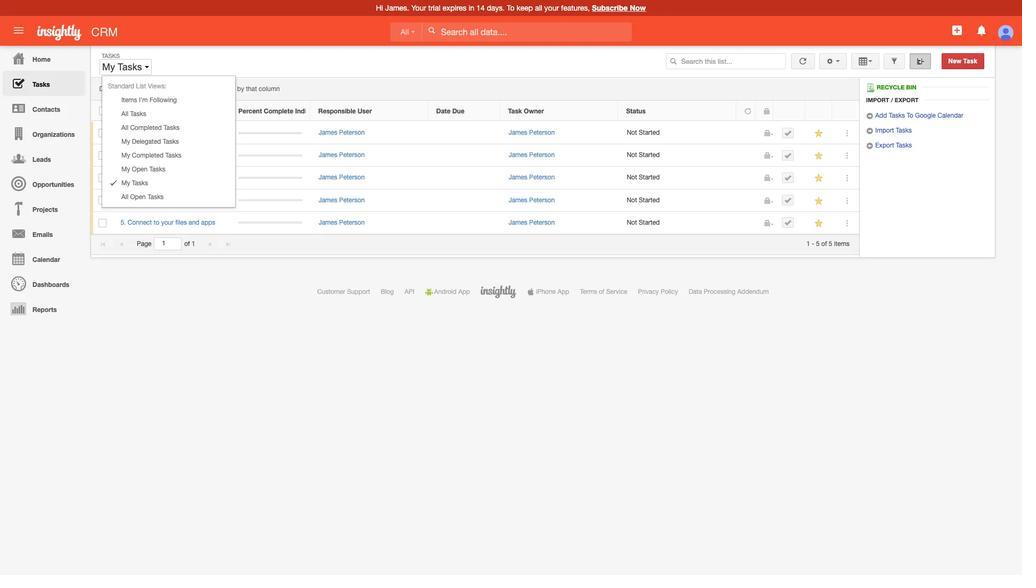 Task type: locate. For each thing, give the bounding box(es) containing it.
your down the my open tasks
[[145, 174, 157, 181]]

open for my
[[132, 166, 148, 173]]

and up items i'm following link
[[164, 85, 175, 93]]

private task image for emails
[[764, 197, 772, 204]]

add right 2.
[[128, 151, 139, 159]]

following image
[[815, 128, 825, 139], [815, 151, 825, 161], [815, 196, 825, 206], [815, 218, 825, 228]]

1 horizontal spatial column
[[259, 85, 280, 93]]

private task image for 3. invite your team
[[764, 174, 772, 182]]

export
[[895, 97, 919, 103], [876, 142, 895, 149]]

1 vertical spatial mark this task complete image
[[785, 197, 792, 204]]

features,
[[561, 4, 590, 12]]

drag
[[99, 85, 113, 93]]

in
[[469, 4, 475, 12]]

addendum
[[738, 288, 769, 296]]

3. invite your team link
[[121, 174, 179, 181]]

items
[[121, 96, 137, 104]]

0 horizontal spatial column
[[120, 85, 141, 93]]

james peterson
[[319, 129, 365, 136], [509, 129, 555, 136], [319, 151, 365, 159], [509, 151, 555, 159], [319, 174, 365, 181], [509, 174, 555, 181], [319, 196, 365, 204], [509, 196, 555, 204], [319, 219, 365, 226], [509, 219, 555, 226]]

of 1
[[184, 240, 195, 248]]

0 vertical spatial private task image
[[764, 152, 772, 159]]

export down "bin"
[[895, 97, 919, 103]]

by
[[237, 85, 244, 93]]

3 started from the top
[[639, 174, 660, 181]]

keep
[[517, 4, 533, 12]]

task down items
[[120, 107, 134, 115]]

0 vertical spatial mark this task complete image
[[785, 129, 792, 137]]

not started cell for 2. add your customers
[[619, 144, 737, 167]]

1 horizontal spatial to
[[211, 85, 217, 93]]

terms of service link
[[580, 288, 628, 296]]

completed down delegated
[[132, 152, 164, 159]]

mark this task complete image for 5. connect to your files and apps
[[785, 219, 792, 227]]

1 column from the left
[[120, 85, 141, 93]]

1 vertical spatial mark this task complete image
[[785, 174, 792, 182]]

my open tasks link
[[102, 162, 235, 176]]

white image
[[428, 27, 436, 34]]

to
[[507, 4, 515, 12], [907, 112, 914, 119]]

0 horizontal spatial 5
[[817, 240, 820, 248]]

my tasks up all open tasks
[[121, 180, 148, 187]]

None checkbox
[[99, 174, 107, 182], [99, 196, 107, 205], [99, 174, 107, 182], [99, 196, 107, 205]]

invite
[[128, 174, 143, 181]]

row containing 3. invite your team
[[91, 167, 860, 189]]

to
[[211, 85, 217, 93], [154, 219, 159, 226]]

0 vertical spatial to
[[507, 4, 515, 12]]

not for 4. save your emails
[[627, 196, 638, 204]]

of right -
[[822, 240, 828, 248]]

3 not started cell from the top
[[619, 167, 737, 189]]

1 vertical spatial to
[[907, 112, 914, 119]]

1 horizontal spatial of
[[599, 288, 605, 296]]

my tasks up standard
[[102, 62, 145, 72]]

1 horizontal spatial add
[[876, 112, 888, 119]]

1 row from the top
[[91, 101, 859, 121]]

5 started from the top
[[639, 219, 660, 226]]

to inside "hi james. your trial expires in 14 days. to keep all your features, subscribe now"
[[507, 4, 515, 12]]

all down 'james.'
[[401, 28, 409, 36]]

items
[[835, 240, 850, 248]]

projects
[[33, 206, 58, 214]]

open right 4.
[[130, 193, 146, 201]]

your
[[545, 4, 559, 12], [162, 129, 175, 136], [141, 151, 154, 159], [145, 174, 157, 181], [144, 196, 156, 204], [161, 219, 174, 226]]

all for all tasks
[[121, 110, 128, 118]]

privacy
[[638, 288, 659, 296]]

1 horizontal spatial 1
[[807, 240, 811, 248]]

navigation containing home
[[0, 46, 85, 321]]

row containing 5. connect to your files and apps
[[91, 212, 860, 234]]

following image for 4. save your emails
[[815, 196, 825, 206]]

google
[[916, 112, 936, 119]]

2 mark this task complete image from the top
[[785, 197, 792, 204]]

/
[[892, 97, 894, 103]]

5 not started from the top
[[627, 219, 660, 226]]

row group
[[91, 122, 860, 234]]

import
[[867, 97, 890, 103], [876, 127, 895, 134]]

2 not started from the top
[[627, 151, 660, 159]]

it
[[192, 85, 195, 93]]

repeating task image
[[745, 108, 752, 115]]

my for my completed tasks link
[[121, 152, 130, 159]]

0 vertical spatial add
[[876, 112, 888, 119]]

cog image
[[827, 58, 834, 65]]

1 horizontal spatial app
[[558, 288, 570, 296]]

2 mark this task complete image from the top
[[785, 174, 792, 182]]

2 row from the top
[[91, 122, 860, 144]]

0 horizontal spatial to
[[507, 4, 515, 12]]

contacts
[[33, 105, 60, 113]]

standard
[[108, 83, 134, 90]]

new
[[949, 58, 962, 65]]

0 vertical spatial to
[[211, 85, 217, 93]]

2. add your customers link
[[121, 151, 191, 159]]

all down items
[[121, 110, 128, 118]]

0 horizontal spatial task
[[120, 107, 134, 115]]

private task image for 1. personalize your account
[[764, 129, 772, 137]]

4 started from the top
[[639, 196, 660, 204]]

0 horizontal spatial and
[[164, 85, 175, 93]]

1 not started from the top
[[627, 129, 660, 136]]

mark this task complete image
[[785, 129, 792, 137], [785, 174, 792, 182]]

1 horizontal spatial task
[[508, 107, 522, 115]]

private task image
[[763, 108, 771, 115], [764, 129, 772, 137], [764, 174, 772, 182], [764, 219, 772, 227]]

tasks link
[[3, 71, 85, 96]]

add inside row group
[[128, 151, 139, 159]]

not for 1. personalize your account
[[627, 129, 638, 136]]

views:
[[148, 83, 167, 90]]

my inside 'link'
[[121, 138, 130, 145]]

trial
[[429, 4, 441, 12]]

blog link
[[381, 288, 394, 296]]

of right 1 field
[[184, 240, 190, 248]]

import right circle arrow right icon
[[876, 127, 895, 134]]

circle arrow right image
[[867, 112, 874, 120]]

search image
[[670, 58, 678, 65]]

bin
[[907, 84, 917, 91]]

1 left -
[[807, 240, 811, 248]]

1
[[192, 240, 195, 248], [807, 240, 811, 248]]

1 horizontal spatial to
[[907, 112, 914, 119]]

5 not from the top
[[627, 219, 638, 226]]

2 following image from the top
[[815, 151, 825, 161]]

3 not from the top
[[627, 174, 638, 181]]

iphone app
[[536, 288, 570, 296]]

your inside "hi james. your trial expires in 14 days. to keep all your features, subscribe now"
[[545, 4, 559, 12]]

2 private task image from the top
[[764, 197, 772, 204]]

0 horizontal spatial app
[[459, 288, 470, 296]]

1 vertical spatial open
[[130, 193, 146, 201]]

1 vertical spatial private task image
[[764, 197, 772, 204]]

and
[[164, 85, 175, 93], [189, 219, 199, 226]]

my inside button
[[102, 62, 115, 72]]

circle arrow right image
[[867, 127, 874, 135]]

5 right -
[[817, 240, 820, 248]]

mark this task complete image for 3. invite your team
[[785, 174, 792, 182]]

open up invite
[[132, 166, 148, 173]]

row
[[91, 101, 859, 121], [91, 122, 860, 144], [91, 144, 860, 167], [91, 167, 860, 189], [91, 189, 860, 212], [91, 212, 860, 234]]

drop
[[177, 85, 190, 93]]

not started for 3. invite your team
[[627, 174, 660, 181]]

1 private task image from the top
[[764, 152, 772, 159]]

tasks inside 'link'
[[163, 138, 179, 145]]

all for all open tasks
[[121, 193, 128, 201]]

my
[[102, 62, 115, 72], [121, 138, 130, 145], [121, 152, 130, 159], [121, 166, 130, 173], [121, 180, 130, 187]]

all
[[401, 28, 409, 36], [121, 110, 128, 118], [121, 124, 128, 132], [121, 193, 128, 201]]

completed up delegated
[[130, 124, 162, 132]]

show sidebar image
[[917, 58, 925, 65]]

emails
[[158, 196, 176, 204]]

due
[[453, 107, 465, 115]]

all tasks
[[121, 110, 146, 118]]

4 row from the top
[[91, 167, 860, 189]]

0 horizontal spatial add
[[128, 151, 139, 159]]

my tasks for my tasks button in the left of the page
[[102, 62, 145, 72]]

my tasks inside button
[[102, 62, 145, 72]]

5
[[817, 240, 820, 248], [829, 240, 833, 248]]

recycle bin link
[[867, 84, 922, 92]]

all down all tasks
[[121, 124, 128, 132]]

drag a column header and drop it here to group by that column
[[99, 85, 280, 93]]

4 following image from the top
[[815, 218, 825, 228]]

expires
[[443, 4, 467, 12]]

circle arrow left image
[[867, 142, 874, 150]]

private task image
[[764, 152, 772, 159], [764, 197, 772, 204]]

0 vertical spatial mark this task complete image
[[785, 152, 792, 159]]

1 started from the top
[[639, 129, 660, 136]]

customer support
[[317, 288, 370, 296]]

subscribe now link
[[592, 3, 646, 12]]

customers
[[156, 151, 186, 159]]

Search this list... text field
[[666, 53, 786, 69]]

1 not from the top
[[627, 129, 638, 136]]

row containing 4. save your emails
[[91, 189, 860, 212]]

privacy policy link
[[638, 288, 678, 296]]

4. save your emails
[[121, 196, 176, 204]]

4 not started cell from the top
[[619, 189, 737, 212]]

1 right 1 field
[[192, 240, 195, 248]]

1 vertical spatial import
[[876, 127, 895, 134]]

4 not started from the top
[[627, 196, 660, 204]]

mark this task complete image
[[785, 152, 792, 159], [785, 197, 792, 204], [785, 219, 792, 227]]

to left google
[[907, 112, 914, 119]]

completed
[[130, 124, 162, 132], [132, 152, 164, 159]]

3 mark this task complete image from the top
[[785, 219, 792, 227]]

task for task name
[[120, 107, 134, 115]]

all completed tasks link
[[102, 121, 235, 135]]

your right all on the right top of the page
[[545, 4, 559, 12]]

open
[[132, 166, 148, 173], [130, 193, 146, 201]]

organizations link
[[3, 121, 85, 146]]

0 horizontal spatial to
[[154, 219, 159, 226]]

task right the new
[[964, 58, 978, 65]]

and right files
[[189, 219, 199, 226]]

app for iphone app
[[558, 288, 570, 296]]

not started for 4. save your emails
[[627, 196, 660, 204]]

not started cell
[[619, 122, 737, 144], [619, 144, 737, 167], [619, 167, 737, 189], [619, 189, 737, 212], [619, 212, 737, 234]]

0 horizontal spatial export
[[876, 142, 895, 149]]

add right circle arrow right image on the right of the page
[[876, 112, 888, 119]]

to left keep
[[507, 4, 515, 12]]

import / export
[[867, 97, 919, 103]]

1 vertical spatial and
[[189, 219, 199, 226]]

all down 3.
[[121, 193, 128, 201]]

cell
[[231, 122, 311, 144], [429, 122, 501, 144], [737, 122, 756, 144], [775, 122, 807, 144], [231, 144, 311, 167], [429, 144, 501, 167], [737, 144, 756, 167], [775, 144, 807, 167], [231, 167, 311, 189], [429, 167, 501, 189], [737, 167, 756, 189], [775, 167, 807, 189], [231, 189, 311, 212], [429, 189, 501, 212], [737, 189, 756, 212], [775, 189, 807, 212], [231, 212, 311, 234], [429, 212, 501, 234], [737, 212, 756, 234], [775, 212, 807, 234]]

emails
[[33, 231, 53, 239]]

1 field
[[155, 238, 181, 250]]

subscribe
[[592, 3, 628, 12]]

1 horizontal spatial calendar
[[938, 112, 964, 119]]

2 column from the left
[[259, 85, 280, 93]]

files
[[176, 219, 187, 226]]

2 vertical spatial mark this task complete image
[[785, 219, 792, 227]]

1 vertical spatial completed
[[132, 152, 164, 159]]

5 row from the top
[[91, 189, 860, 212]]

save
[[128, 196, 142, 204]]

3 following image from the top
[[815, 196, 825, 206]]

0 vertical spatial open
[[132, 166, 148, 173]]

0 horizontal spatial of
[[184, 240, 190, 248]]

2 horizontal spatial of
[[822, 240, 828, 248]]

2 not from the top
[[627, 151, 638, 159]]

0 horizontal spatial calendar
[[33, 256, 60, 264]]

task left owner
[[508, 107, 522, 115]]

following image for 5. connect to your files and apps
[[815, 218, 825, 228]]

2 horizontal spatial task
[[964, 58, 978, 65]]

row group containing 1. personalize your account
[[91, 122, 860, 234]]

2 started from the top
[[639, 151, 660, 159]]

calendar right google
[[938, 112, 964, 119]]

started for 5. connect to your files and apps
[[639, 219, 660, 226]]

your for account
[[162, 129, 175, 136]]

header
[[143, 85, 163, 93]]

to right connect at the top left
[[154, 219, 159, 226]]

6 row from the top
[[91, 212, 860, 234]]

task for task owner
[[508, 107, 522, 115]]

1 mark this task complete image from the top
[[785, 152, 792, 159]]

all completed tasks
[[121, 124, 180, 132]]

customer support link
[[317, 288, 370, 296]]

iphone app link
[[527, 288, 570, 296]]

to right here at the left
[[211, 85, 217, 93]]

None checkbox
[[99, 106, 107, 115], [99, 129, 107, 137], [99, 151, 107, 160], [99, 219, 107, 227], [99, 106, 107, 115], [99, 129, 107, 137], [99, 151, 107, 160], [99, 219, 107, 227]]

1 not started cell from the top
[[619, 122, 737, 144]]

1 vertical spatial calendar
[[33, 256, 60, 264]]

export right circle arrow left 'icon'
[[876, 142, 895, 149]]

1 vertical spatial my tasks
[[121, 180, 148, 187]]

3 not started from the top
[[627, 174, 660, 181]]

show list view filters image
[[891, 58, 899, 65]]

1 following image from the top
[[815, 128, 825, 139]]

4. save your emails link
[[121, 196, 182, 204]]

column up items
[[120, 85, 141, 93]]

your right 'save'
[[144, 196, 156, 204]]

task
[[964, 58, 978, 65], [120, 107, 134, 115], [508, 107, 522, 115]]

following
[[150, 96, 177, 104]]

4 not from the top
[[627, 196, 638, 204]]

2 app from the left
[[558, 288, 570, 296]]

to inside row group
[[154, 219, 159, 226]]

your down delegated
[[141, 151, 154, 159]]

reports link
[[3, 296, 85, 321]]

1 horizontal spatial 5
[[829, 240, 833, 248]]

navigation
[[0, 46, 85, 321]]

1 vertical spatial to
[[154, 219, 159, 226]]

3 row from the top
[[91, 144, 860, 167]]

items i'm following
[[121, 96, 177, 104]]

your down all tasks link
[[162, 129, 175, 136]]

all open tasks
[[121, 193, 164, 201]]

5 not started cell from the top
[[619, 212, 737, 234]]

5 left items
[[829, 240, 833, 248]]

private task image for 5. connect to your files and apps
[[764, 219, 772, 227]]

1 vertical spatial add
[[128, 151, 139, 159]]

row containing task name
[[91, 101, 859, 121]]

1 app from the left
[[459, 288, 470, 296]]

your for emails
[[144, 196, 156, 204]]

started for 3. invite your team
[[639, 174, 660, 181]]

1 mark this task complete image from the top
[[785, 129, 792, 137]]

peterson
[[339, 129, 365, 136], [530, 129, 555, 136], [339, 151, 365, 159], [530, 151, 555, 159], [339, 174, 365, 181], [530, 174, 555, 181], [339, 196, 365, 204], [530, 196, 555, 204], [339, 219, 365, 226], [530, 219, 555, 226]]

column right that
[[259, 85, 280, 93]]

0 vertical spatial calendar
[[938, 112, 964, 119]]

app right android
[[459, 288, 470, 296]]

emails link
[[3, 221, 85, 246]]

0 vertical spatial completed
[[130, 124, 162, 132]]

2 not started cell from the top
[[619, 144, 737, 167]]

that
[[246, 85, 257, 93]]

list
[[136, 83, 146, 90]]

app right the iphone
[[558, 288, 570, 296]]

0 vertical spatial my tasks
[[102, 62, 145, 72]]

personalize
[[128, 129, 161, 136]]

0 vertical spatial import
[[867, 97, 890, 103]]

1 horizontal spatial export
[[895, 97, 919, 103]]

calendar up dashboards link
[[33, 256, 60, 264]]

completed for all
[[130, 124, 162, 132]]

import left / at the right of page
[[867, 97, 890, 103]]

of right terms
[[599, 288, 605, 296]]

service
[[607, 288, 628, 296]]



Task type: describe. For each thing, give the bounding box(es) containing it.
add tasks to google calendar link
[[867, 112, 964, 120]]

my for my tasks button in the left of the page
[[102, 62, 115, 72]]

mark this task complete image for 4. save your emails
[[785, 197, 792, 204]]

import for import tasks
[[876, 127, 895, 134]]

owner
[[524, 107, 544, 115]]

terms of service
[[580, 288, 628, 296]]

my completed tasks
[[121, 152, 182, 159]]

to inside add tasks to google calendar link
[[907, 112, 914, 119]]

recycle
[[877, 84, 905, 91]]

organizations
[[33, 131, 75, 139]]

a
[[115, 85, 118, 93]]

2. add your customers
[[121, 151, 186, 159]]

import tasks link
[[867, 127, 913, 135]]

crm
[[91, 26, 118, 39]]

private task image for customers
[[764, 152, 772, 159]]

data
[[689, 288, 703, 296]]

here
[[197, 85, 210, 93]]

indicator
[[295, 107, 323, 115]]

my open tasks
[[121, 166, 166, 173]]

percent
[[239, 107, 262, 115]]

date due
[[437, 107, 465, 115]]

following image
[[815, 173, 825, 184]]

i'm
[[139, 96, 148, 104]]

api
[[405, 288, 415, 296]]

1.
[[121, 129, 126, 136]]

policy
[[661, 288, 678, 296]]

connect
[[128, 219, 152, 226]]

not for 2. add your customers
[[627, 151, 638, 159]]

days.
[[487, 4, 505, 12]]

complete
[[264, 107, 294, 115]]

dashboards link
[[3, 271, 85, 296]]

export tasks
[[874, 142, 913, 149]]

android
[[434, 288, 457, 296]]

following image for 2. add your customers
[[815, 151, 825, 161]]

5.
[[121, 219, 126, 226]]

iphone
[[536, 288, 556, 296]]

hi
[[376, 4, 383, 12]]

4.
[[121, 196, 126, 204]]

import for import / export
[[867, 97, 890, 103]]

home
[[33, 55, 51, 63]]

data processing addendum link
[[689, 288, 769, 296]]

1 5 from the left
[[817, 240, 820, 248]]

privacy policy
[[638, 288, 678, 296]]

started for 2. add your customers
[[639, 151, 660, 159]]

android app
[[434, 288, 470, 296]]

my for my tasks link
[[121, 180, 130, 187]]

processing
[[704, 288, 736, 296]]

5. connect to your files and apps
[[121, 219, 215, 226]]

open for all
[[130, 193, 146, 201]]

new task link
[[942, 53, 985, 69]]

task owner
[[508, 107, 544, 115]]

all tasks link
[[102, 107, 235, 121]]

android app link
[[425, 288, 470, 296]]

all
[[535, 4, 543, 12]]

now
[[630, 3, 646, 12]]

your left files
[[161, 219, 174, 226]]

my for my open tasks link
[[121, 166, 130, 173]]

your for team
[[145, 174, 157, 181]]

tasks inside button
[[118, 62, 142, 72]]

your for customers
[[141, 151, 154, 159]]

5. connect to your files and apps link
[[121, 219, 221, 226]]

blog
[[381, 288, 394, 296]]

1. personalize your account
[[121, 129, 200, 136]]

started for 1. personalize your account
[[639, 129, 660, 136]]

my tasks for my tasks link
[[121, 180, 148, 187]]

home link
[[3, 46, 85, 71]]

my tasks button
[[100, 59, 152, 75]]

projects link
[[3, 196, 85, 221]]

account
[[177, 129, 200, 136]]

not for 3. invite your team
[[627, 174, 638, 181]]

terms
[[580, 288, 598, 296]]

-
[[812, 240, 815, 248]]

james.
[[385, 4, 410, 12]]

app for android app
[[459, 288, 470, 296]]

mark this task complete image for 1. personalize your account
[[785, 129, 792, 137]]

all for all completed tasks
[[121, 124, 128, 132]]

not started cell for 1. personalize your account
[[619, 122, 737, 144]]

0 horizontal spatial 1
[[192, 240, 195, 248]]

3.
[[121, 174, 126, 181]]

data processing addendum
[[689, 288, 769, 296]]

add tasks to google calendar
[[874, 112, 964, 119]]

group
[[219, 85, 236, 93]]

row containing 2. add your customers
[[91, 144, 860, 167]]

1 horizontal spatial and
[[189, 219, 199, 226]]

not started cell for 3. invite your team
[[619, 167, 737, 189]]

my delegated tasks
[[121, 138, 179, 145]]

apps
[[201, 219, 215, 226]]

not started cell for 4. save your emails
[[619, 189, 737, 212]]

my delegated tasks link
[[102, 135, 235, 149]]

started for 4. save your emails
[[639, 196, 660, 204]]

recycle bin
[[877, 84, 917, 91]]

not started for 1. personalize your account
[[627, 129, 660, 136]]

api link
[[405, 288, 415, 296]]

refresh list image
[[798, 58, 809, 65]]

1 vertical spatial export
[[876, 142, 895, 149]]

your
[[412, 4, 427, 12]]

notifications image
[[976, 24, 989, 37]]

team
[[159, 174, 173, 181]]

0 vertical spatial export
[[895, 97, 919, 103]]

completed for my
[[132, 152, 164, 159]]

not started cell for 5. connect to your files and apps
[[619, 212, 737, 234]]

page
[[137, 240, 152, 248]]

delegated
[[132, 138, 161, 145]]

not started for 5. connect to your files and apps
[[627, 219, 660, 226]]

following image for 1. personalize your account
[[815, 128, 825, 139]]

not for 5. connect to your files and apps
[[627, 219, 638, 226]]

export tasks link
[[867, 142, 913, 150]]

mark this task complete image for 2. add your customers
[[785, 152, 792, 159]]

all for all
[[401, 28, 409, 36]]

support
[[347, 288, 370, 296]]

opportunities link
[[3, 171, 85, 196]]

leads link
[[3, 146, 85, 171]]

0 vertical spatial and
[[164, 85, 175, 93]]

my for "my delegated tasks" 'link'
[[121, 138, 130, 145]]

2 5 from the left
[[829, 240, 833, 248]]

contacts link
[[3, 96, 85, 121]]

my tasks link
[[102, 176, 235, 190]]

row containing 1. personalize your account
[[91, 122, 860, 144]]

not started for 2. add your customers
[[627, 151, 660, 159]]

name
[[136, 107, 154, 115]]

2.
[[121, 151, 126, 159]]

Search all data.... text field
[[423, 22, 632, 41]]

percent complete indicator responsible user
[[239, 107, 372, 115]]



Task type: vqa. For each thing, say whether or not it's contained in the screenshot.
Facilities Manager
no



